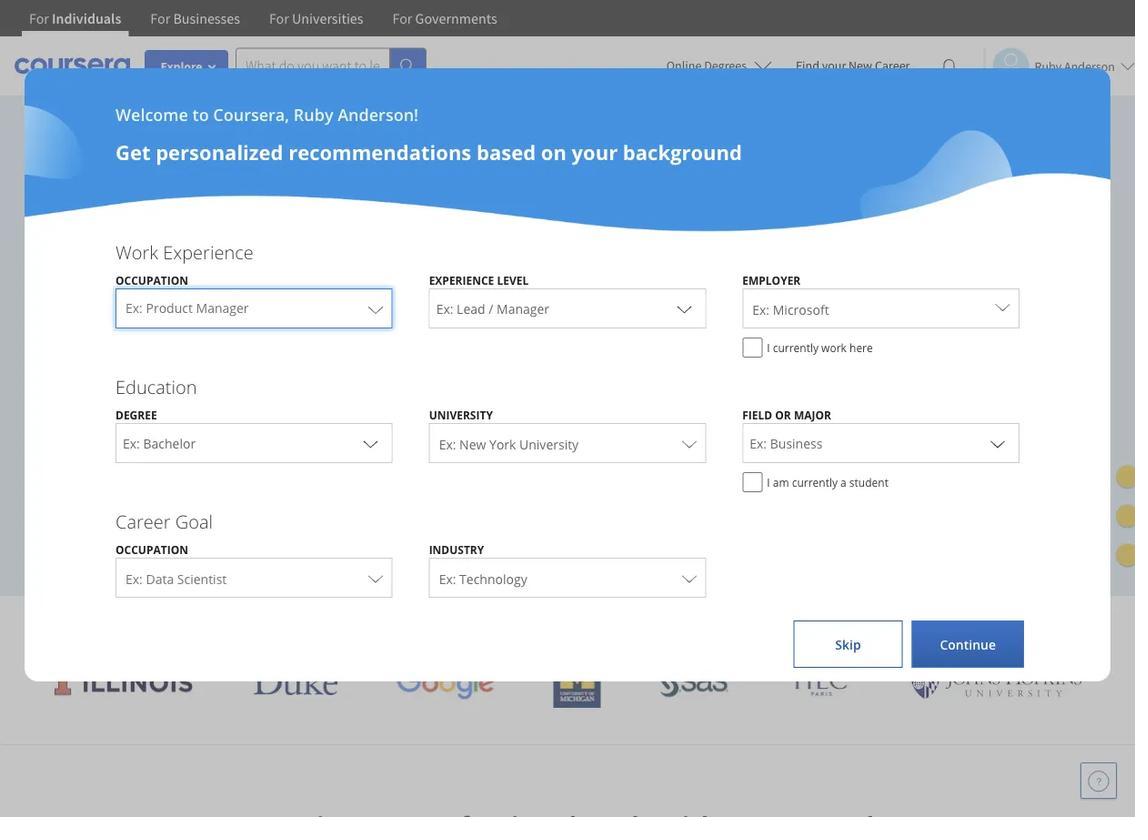 Task type: locate. For each thing, give the bounding box(es) containing it.
career
[[875, 57, 910, 74], [116, 509, 171, 534]]

your left background
[[572, 138, 618, 166]]

ex: for ex: technology
[[439, 570, 456, 587]]

unlimited access to 7,000+ world-class courses, hands-on projects, and job-ready certificate programs—all included in your subscription
[[40, 255, 597, 347]]

1 vertical spatial currently
[[792, 475, 838, 490]]

chevron down image
[[674, 298, 695, 319]]

projects,
[[40, 287, 120, 315]]

student
[[850, 475, 889, 490]]

ex: down employer
[[753, 301, 770, 318]]

university up york
[[429, 407, 493, 422]]

free
[[142, 450, 170, 468]]

university
[[429, 407, 493, 422], [520, 435, 579, 453]]

or button
[[40, 492, 347, 511]]

ex: product manager
[[126, 299, 249, 317]]

coursera
[[791, 610, 884, 640]]

2 occupation from the top
[[116, 542, 188, 557]]

for left governments
[[393, 9, 413, 27]]

0 vertical spatial career
[[875, 57, 910, 74]]

on up the included
[[550, 255, 574, 283]]

0 vertical spatial or
[[776, 407, 791, 422]]

2 for from the left
[[150, 9, 170, 27]]

new right find
[[849, 57, 873, 74]]

1 horizontal spatial your
[[572, 138, 618, 166]]

2 vertical spatial your
[[40, 319, 83, 347]]

for left universities
[[269, 9, 289, 27]]

ex: up subscription on the left top of the page
[[126, 299, 143, 317]]

1 occupation from the top
[[116, 273, 188, 288]]

or right 'field'
[[776, 407, 791, 422]]

occupation for work
[[116, 273, 188, 288]]

i for education
[[767, 475, 770, 490]]

coursera image
[[15, 51, 130, 80]]

your inside unlimited access to 7,000+ world-class courses, hands-on projects, and job-ready certificate programs—all included in your subscription
[[40, 319, 83, 347]]

0 vertical spatial currently
[[773, 340, 819, 355]]

on inside dialog
[[541, 138, 567, 166]]

0 horizontal spatial chevron down image
[[360, 432, 382, 454]]

occupation inside career goal element
[[116, 542, 188, 557]]

ex: inside education element
[[439, 435, 456, 453]]

2 horizontal spatial your
[[822, 57, 847, 74]]

ex:
[[126, 299, 143, 317], [753, 301, 770, 318], [439, 435, 456, 453], [126, 570, 143, 587], [439, 570, 456, 587]]

employer
[[743, 273, 801, 288]]

career left goal
[[116, 509, 171, 534]]

coursera,
[[213, 103, 289, 126]]

continue
[[940, 636, 996, 653]]

0 vertical spatial on
[[541, 138, 567, 166]]

1 vertical spatial and
[[580, 610, 619, 640]]

your
[[822, 57, 847, 74], [572, 138, 618, 166], [40, 319, 83, 347]]

None search field
[[236, 48, 427, 84]]

1 vertical spatial i
[[767, 475, 770, 490]]

individuals
[[52, 9, 121, 27]]

field
[[743, 407, 773, 422]]

1 vertical spatial career
[[116, 509, 171, 534]]

certificate
[[260, 287, 352, 315]]

to
[[193, 103, 209, 126], [202, 255, 221, 283]]

work experience element
[[97, 239, 1038, 367]]

continue button
[[912, 621, 1025, 668]]

university right york
[[520, 435, 579, 453]]

on
[[541, 138, 567, 166], [550, 255, 574, 283]]

0 vertical spatial and
[[125, 287, 161, 315]]

microsoft
[[773, 301, 830, 318]]

courses,
[[404, 255, 481, 283]]

1 horizontal spatial or
[[776, 407, 791, 422]]

1 for from the left
[[29, 9, 49, 27]]

0 horizontal spatial or
[[40, 493, 57, 510]]

show notifications image
[[939, 59, 960, 81]]

day
[[116, 450, 139, 468]]

1 horizontal spatial and
[[580, 610, 619, 640]]

skip button
[[794, 621, 903, 668]]

0 vertical spatial new
[[849, 57, 873, 74]]

career left show notifications icon on the top right of the page
[[875, 57, 910, 74]]

hands-
[[486, 255, 550, 283]]

0 horizontal spatial your
[[40, 319, 83, 347]]

0 horizontal spatial and
[[125, 287, 161, 315]]

welcome
[[116, 103, 188, 126]]

4 for from the left
[[393, 9, 413, 27]]

for individuals
[[29, 9, 121, 27]]

unlimited
[[40, 255, 131, 283]]

product
[[146, 299, 193, 317]]

currently
[[773, 340, 819, 355], [792, 475, 838, 490]]

chevron down image
[[360, 432, 382, 454], [987, 432, 1009, 454]]

0 horizontal spatial new
[[460, 435, 486, 453]]

skip
[[836, 636, 861, 653]]

2 chevron down image from the left
[[987, 432, 1009, 454]]

start 7-day free trial
[[69, 450, 201, 468]]

currently down ex: microsoft
[[773, 340, 819, 355]]

get personalized recommendations based on your background
[[116, 138, 742, 166]]

ready
[[202, 287, 255, 315]]

find your new career
[[796, 57, 910, 74]]

1 vertical spatial occupation
[[116, 542, 188, 557]]

0 horizontal spatial career
[[116, 509, 171, 534]]

1 vertical spatial or
[[40, 493, 57, 510]]

0 vertical spatial occupation
[[116, 273, 188, 288]]

manager
[[196, 299, 249, 317]]

ex: microsoft
[[753, 301, 830, 318]]

occupation inside work experience element
[[116, 273, 188, 288]]

0 vertical spatial university
[[429, 407, 493, 422]]

occupation down work
[[116, 273, 188, 288]]

0 vertical spatial i
[[767, 340, 770, 355]]

to up ready
[[202, 255, 221, 283]]

1 chevron down image from the left
[[360, 432, 382, 454]]

/month,
[[62, 408, 113, 425]]

education
[[116, 374, 197, 399]]

1 horizontal spatial career
[[875, 57, 910, 74]]

anderson!
[[338, 103, 419, 126]]

get
[[116, 138, 151, 166]]

personalized
[[156, 138, 283, 166]]

and up university of michigan image
[[580, 610, 619, 640]]

i left am
[[767, 475, 770, 490]]

degree
[[116, 407, 157, 422]]

occupation
[[116, 273, 188, 288], [116, 542, 188, 557]]

work
[[116, 239, 158, 264]]

0 vertical spatial your
[[822, 57, 847, 74]]

0 vertical spatial experience
[[163, 239, 254, 264]]

plus
[[890, 610, 932, 640]]

experience
[[163, 239, 254, 264], [429, 273, 494, 288]]

chevron down image for degree
[[360, 432, 382, 454]]

to up personalized
[[193, 103, 209, 126]]

currently inside work experience element
[[773, 340, 819, 355]]

major
[[794, 407, 832, 422]]

2 i from the top
[[767, 475, 770, 490]]

for left businesses
[[150, 9, 170, 27]]

$59 /month, cancel anytime
[[40, 408, 213, 425]]

1 vertical spatial university
[[520, 435, 579, 453]]

here
[[850, 340, 873, 355]]

1 vertical spatial to
[[202, 255, 221, 283]]

job-
[[166, 287, 202, 315]]

new left york
[[460, 435, 486, 453]]

career goal
[[116, 509, 213, 534]]

1 horizontal spatial chevron down image
[[987, 432, 1009, 454]]

career goal element
[[97, 509, 1038, 607]]

goal
[[175, 509, 213, 534]]

i right i currently work here option
[[767, 340, 770, 355]]

leading universities and companies with coursera plus
[[373, 610, 932, 640]]

new inside education element
[[460, 435, 486, 453]]

1 horizontal spatial university
[[520, 435, 579, 453]]

on right based
[[541, 138, 567, 166]]

ex: down the industry
[[439, 570, 456, 587]]

leading
[[378, 610, 453, 640]]

for left individuals
[[29, 9, 49, 27]]

0 vertical spatial to
[[193, 103, 209, 126]]

1 vertical spatial your
[[572, 138, 618, 166]]

ex: for ex: data scientist
[[126, 570, 143, 587]]

experience left level
[[429, 273, 494, 288]]

1 vertical spatial new
[[460, 435, 486, 453]]

3 for from the left
[[269, 9, 289, 27]]

ex: left data
[[126, 570, 143, 587]]

currently left the a at bottom
[[792, 475, 838, 490]]

7,000+
[[227, 255, 289, 283]]

1 i from the top
[[767, 340, 770, 355]]

i
[[767, 340, 770, 355], [767, 475, 770, 490]]

your down projects,
[[40, 319, 83, 347]]

recommendations
[[289, 138, 472, 166]]

or inside education element
[[776, 407, 791, 422]]

occupation up data
[[116, 542, 188, 557]]

ex: for ex: product manager
[[126, 299, 143, 317]]

experience up ready
[[163, 239, 254, 264]]

universities
[[458, 610, 575, 640]]

1 vertical spatial on
[[550, 255, 574, 283]]

occupation for career
[[116, 542, 188, 557]]

universities
[[292, 9, 364, 27]]

your inside onboardingmodal dialog
[[572, 138, 618, 166]]

and up subscription on the left top of the page
[[125, 287, 161, 315]]

ex: left york
[[439, 435, 456, 453]]

1 horizontal spatial experience
[[429, 273, 494, 288]]

or down $59
[[40, 493, 57, 510]]

your right find
[[822, 57, 847, 74]]

career inside onboardingmodal dialog
[[116, 509, 171, 534]]



Task type: describe. For each thing, give the bounding box(es) containing it.
experience level
[[429, 273, 529, 288]]

for businesses
[[150, 9, 240, 27]]

work experience
[[116, 239, 254, 264]]

coursera plus image
[[40, 171, 317, 198]]

ruby
[[294, 103, 334, 126]]

for for businesses
[[150, 9, 170, 27]]

a
[[841, 475, 847, 490]]

i currently work here
[[767, 340, 873, 355]]

for for universities
[[269, 9, 289, 27]]

to inside onboardingmodal dialog
[[193, 103, 209, 126]]

businesses
[[173, 9, 240, 27]]

ex: new york university
[[439, 435, 579, 453]]

background
[[623, 138, 742, 166]]

chevron down image for field or major
[[987, 432, 1009, 454]]

york
[[490, 435, 516, 453]]

scientist
[[177, 570, 227, 587]]

help center image
[[1088, 770, 1110, 792]]

or inside button
[[40, 493, 57, 510]]

for for governments
[[393, 9, 413, 27]]

university of michigan image
[[554, 658, 601, 708]]

to inside unlimited access to 7,000+ world-class courses, hands-on projects, and job-ready certificate programs—all included in your subscription
[[202, 255, 221, 283]]

field or major
[[743, 407, 832, 422]]

start
[[69, 450, 101, 468]]

and inside unlimited access to 7,000+ world-class courses, hands-on projects, and job-ready certificate programs—all included in your subscription
[[125, 287, 161, 315]]

I currently work here checkbox
[[743, 338, 763, 358]]

included
[[495, 287, 575, 315]]

johns hopkins university image
[[910, 666, 1083, 700]]

access
[[136, 255, 197, 283]]

trial
[[173, 450, 201, 468]]

ex: technology
[[439, 570, 528, 587]]

ex: for ex: microsoft
[[753, 301, 770, 318]]

currently inside education element
[[792, 475, 838, 490]]

start 7-day free trial button
[[40, 437, 230, 481]]

education element
[[97, 374, 1038, 501]]

technology
[[460, 570, 528, 587]]

anytime
[[161, 408, 213, 425]]

cancel
[[117, 408, 157, 425]]

subscription
[[88, 319, 203, 347]]

find your new career link
[[787, 55, 920, 77]]

for for individuals
[[29, 9, 49, 27]]

onboardingmodal dialog
[[0, 0, 1136, 817]]

duke university image
[[253, 666, 338, 695]]

in
[[580, 287, 597, 315]]

governments
[[415, 9, 497, 27]]

industry
[[429, 542, 484, 557]]

based
[[477, 138, 536, 166]]

0 horizontal spatial experience
[[163, 239, 254, 264]]

hec paris image
[[787, 664, 851, 702]]

data
[[146, 570, 174, 587]]

i for work experience
[[767, 340, 770, 355]]

i am currently a student
[[767, 475, 889, 490]]

find
[[796, 57, 820, 74]]

on inside unlimited access to 7,000+ world-class courses, hands-on projects, and job-ready certificate programs—all included in your subscription
[[550, 255, 574, 283]]

ex: data scientist
[[126, 570, 227, 587]]

with
[[742, 610, 785, 640]]

google image
[[396, 666, 495, 700]]

1 vertical spatial experience
[[429, 273, 494, 288]]

$59
[[40, 408, 62, 425]]

I am currently a student checkbox
[[743, 472, 763, 492]]

for universities
[[269, 9, 364, 27]]

sas image
[[660, 668, 729, 698]]

university of illinois at urbana-champaign image
[[53, 668, 195, 698]]

welcome to coursera, ruby anderson!
[[116, 103, 419, 126]]

ex: for ex: new york university
[[439, 435, 456, 453]]

level
[[497, 273, 529, 288]]

am
[[773, 475, 789, 490]]

work
[[822, 340, 847, 355]]

class
[[354, 255, 398, 283]]

world-
[[294, 255, 354, 283]]

7-
[[104, 450, 116, 468]]

programs—all
[[357, 287, 489, 315]]

companies
[[625, 610, 736, 640]]

1 horizontal spatial new
[[849, 57, 873, 74]]

banner navigation
[[15, 0, 512, 36]]

for governments
[[393, 9, 497, 27]]

0 horizontal spatial university
[[429, 407, 493, 422]]



Task type: vqa. For each thing, say whether or not it's contained in the screenshot.
Simon
no



